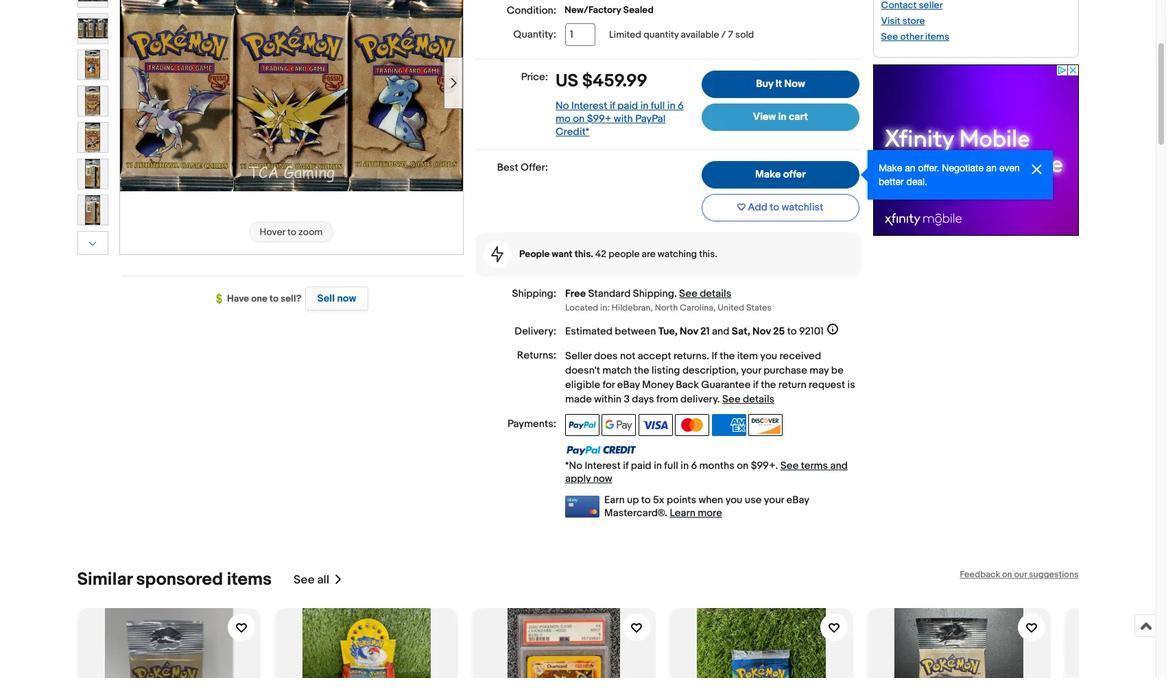 Task type: vqa. For each thing, say whether or not it's contained in the screenshot.
the left 5 out of 5 star IMAGE
no



Task type: locate. For each thing, give the bounding box(es) containing it.
0 vertical spatial on
[[573, 113, 585, 126]]

see details link down guarantee
[[723, 394, 775, 407]]

if
[[610, 99, 616, 113], [753, 379, 759, 392], [623, 460, 629, 473]]

details inside free standard shipping . see details located in: hildebran, north carolina, united states
[[700, 288, 732, 301]]

payments:
[[508, 418, 557, 431]]

1 horizontal spatial the
[[720, 350, 735, 363]]

0 horizontal spatial you
[[726, 494, 743, 508]]

on inside "no interest if paid in full in 6 mo on $99+ with paypal credit*"
[[573, 113, 585, 126]]

when
[[699, 494, 724, 508]]

picture 3 of 9 image
[[78, 14, 107, 43]]

now up earn
[[593, 473, 613, 486]]

dollar sign image
[[216, 294, 227, 305]]

want
[[552, 248, 573, 260]]

0 vertical spatial if
[[610, 99, 616, 113]]

the down purchase
[[761, 379, 777, 392]]

offer.
[[919, 163, 940, 174]]

full inside "no interest if paid in full in 6 mo on $99+ with paypal credit*"
[[651, 99, 665, 113]]

new/factory
[[565, 4, 622, 16]]

to
[[770, 201, 780, 214], [270, 293, 279, 305], [788, 326, 797, 339], [642, 494, 651, 508]]

0 horizontal spatial your
[[742, 365, 762, 378]]

paid down '$459.99' on the top
[[618, 99, 639, 113]]

1 horizontal spatial you
[[761, 350, 778, 363]]

picture 5 of 9 image
[[78, 86, 107, 116]]

learn
[[670, 508, 696, 521]]

1 vertical spatial paid
[[631, 460, 652, 473]]

purchase
[[764, 365, 808, 378]]

. down guarantee
[[718, 394, 720, 407]]

1 horizontal spatial and
[[831, 460, 848, 473]]

view in cart
[[754, 111, 809, 124]]

us
[[556, 71, 579, 92]]

feedback
[[961, 570, 1001, 581]]

ebay
[[618, 379, 640, 392], [787, 494, 810, 508]]

our
[[1015, 570, 1028, 581]]

feedback on our suggestions link
[[961, 570, 1079, 581]]

on left the "our"
[[1003, 570, 1013, 581]]

make left 'offer'
[[756, 168, 781, 181]]

on
[[573, 113, 585, 126], [737, 460, 749, 473], [1003, 570, 1013, 581]]

your right use
[[764, 494, 785, 508]]

. up north
[[675, 288, 677, 301]]

visit
[[882, 15, 901, 27]]

have
[[227, 293, 249, 305]]

See all text field
[[294, 574, 330, 587]]

0 horizontal spatial this.
[[575, 248, 594, 260]]

if down paypal credit image
[[623, 460, 629, 473]]

from
[[657, 394, 679, 407]]

details up discover image
[[743, 394, 775, 407]]

the down accept
[[634, 365, 650, 378]]

1 horizontal spatial this.
[[700, 248, 718, 260]]

0 horizontal spatial items
[[227, 570, 272, 591]]

1 horizontal spatial now
[[593, 473, 613, 486]]

tue,
[[659, 326, 678, 339]]

offer
[[784, 168, 806, 181]]

full right with
[[651, 99, 665, 113]]

similar
[[77, 570, 132, 591]]

if the return request is made within 3 days from delivery
[[566, 379, 856, 407]]

if up '. see details'
[[753, 379, 759, 392]]

0 horizontal spatial and
[[713, 326, 730, 339]]

people want this. 42 people are watching this.
[[520, 248, 718, 260]]

see terms and apply now link
[[566, 460, 848, 486]]

0 horizontal spatial the
[[634, 365, 650, 378]]

you right item
[[761, 350, 778, 363]]

1 horizontal spatial your
[[764, 494, 785, 508]]

use
[[745, 494, 762, 508]]

if inside "no interest if paid in full in 6 mo on $99+ with paypal credit*"
[[610, 99, 616, 113]]

6 for no interest if paid in full in 6 mo on $99+ with paypal credit*
[[678, 99, 684, 113]]

to right add
[[770, 201, 780, 214]]

1 vertical spatial interest
[[585, 460, 621, 473]]

it
[[776, 78, 783, 91]]

0 horizontal spatial now
[[337, 292, 356, 305]]

guarantee
[[702, 379, 751, 392]]

/
[[722, 29, 726, 40]]

0 vertical spatial 6
[[678, 99, 684, 113]]

1 vertical spatial .
[[718, 394, 720, 407]]

paid
[[618, 99, 639, 113], [631, 460, 652, 473]]

2 vertical spatial on
[[1003, 570, 1013, 581]]

an up deal.
[[906, 163, 916, 174]]

full up points
[[665, 460, 679, 473]]

you inside the earn up to 5x points when you use your ebay mastercard®.
[[726, 494, 743, 508]]

2 vertical spatial the
[[761, 379, 777, 392]]

condition:
[[507, 4, 557, 17]]

1 vertical spatial on
[[737, 460, 749, 473]]

in
[[641, 99, 649, 113], [668, 99, 676, 113], [779, 111, 787, 124], [654, 460, 662, 473], [681, 460, 689, 473]]

paypal image
[[566, 415, 600, 437]]

estimated
[[566, 326, 613, 339]]

0 vertical spatial you
[[761, 350, 778, 363]]

2 horizontal spatial if
[[753, 379, 759, 392]]

within
[[595, 394, 622, 407]]

the inside if the return request is made within 3 days from delivery
[[761, 379, 777, 392]]

states
[[747, 303, 772, 314]]

make inside us $459.99 main content
[[756, 168, 781, 181]]

back
[[676, 379, 699, 392]]

paid inside "no interest if paid in full in 6 mo on $99+ with paypal credit*"
[[618, 99, 639, 113]]

interest down paypal credit image
[[585, 460, 621, 473]]

0 vertical spatial .
[[675, 288, 677, 301]]

delivery:
[[515, 326, 557, 339]]

this. right watching
[[700, 248, 718, 260]]

request
[[809, 379, 846, 392]]

north
[[655, 303, 678, 314]]

united
[[718, 303, 745, 314]]

1 horizontal spatial make
[[879, 163, 903, 174]]

0 horizontal spatial on
[[573, 113, 585, 126]]

make for make offer
[[756, 168, 781, 181]]

21
[[701, 326, 710, 339]]

5x
[[653, 494, 665, 508]]

and right terms
[[831, 460, 848, 473]]

1 horizontal spatial on
[[737, 460, 749, 473]]

visit store see other items
[[882, 15, 950, 43]]

view
[[754, 111, 776, 124]]

ebay down terms
[[787, 494, 810, 508]]

if down '$459.99' on the top
[[610, 99, 616, 113]]

nov left 21
[[680, 326, 699, 339]]

an left even
[[987, 163, 997, 174]]

2 horizontal spatial the
[[761, 379, 777, 392]]

paid for months
[[631, 460, 652, 473]]

you
[[761, 350, 778, 363], [726, 494, 743, 508]]

make
[[879, 163, 903, 174], [756, 168, 781, 181]]

$459.99
[[583, 71, 648, 92]]

ebay up 3
[[618, 379, 640, 392]]

6 left months
[[692, 460, 698, 473]]

points
[[667, 494, 697, 508]]

mastercard®.
[[605, 508, 668, 521]]

apply
[[566, 473, 591, 486]]

see down visit
[[882, 31, 899, 43]]

1 vertical spatial the
[[634, 365, 650, 378]]

have one to sell?
[[227, 293, 302, 305]]

details up the "united" on the top of the page
[[700, 288, 732, 301]]

better
[[879, 176, 904, 187]]

ebay inside the earn up to 5x points when you use your ebay mastercard®.
[[787, 494, 810, 508]]

to left 5x
[[642, 494, 651, 508]]

3x sealed fossil long/hanger booster packs (artset) wotc original pokemon cards - picture 1 of 9 image
[[120, 0, 463, 191]]

1 horizontal spatial an
[[987, 163, 997, 174]]

see left terms
[[781, 460, 799, 473]]

all
[[317, 574, 330, 587]]

this.
[[575, 248, 594, 260], [700, 248, 718, 260]]

items right other
[[926, 31, 950, 43]]

0 vertical spatial paid
[[618, 99, 639, 113]]

interest
[[572, 99, 608, 113], [585, 460, 621, 473]]

see details link up carolina,
[[680, 288, 732, 301]]

1 horizontal spatial items
[[926, 31, 950, 43]]

0 vertical spatial interest
[[572, 99, 608, 113]]

1 horizontal spatial details
[[743, 394, 775, 407]]

0 horizontal spatial an
[[906, 163, 916, 174]]

make inside make an offer. negotiate an even better deal.
[[879, 163, 903, 174]]

paid for mo
[[618, 99, 639, 113]]

1 vertical spatial if
[[753, 379, 759, 392]]

days
[[632, 394, 655, 407]]

estimated between tue, nov 21 and sat, nov 25 to 92101
[[566, 326, 824, 339]]

0 vertical spatial now
[[337, 292, 356, 305]]

seller
[[566, 350, 592, 363]]

are
[[642, 248, 656, 260]]

items left see all
[[227, 570, 272, 591]]

0 vertical spatial items
[[926, 31, 950, 43]]

this. left the 42
[[575, 248, 594, 260]]

paid up up on the right bottom of the page
[[631, 460, 652, 473]]

0 vertical spatial details
[[700, 288, 732, 301]]

details
[[700, 288, 732, 301], [743, 394, 775, 407]]

*no interest if paid in full in 6 months on $99+.
[[566, 460, 781, 473]]

1 vertical spatial full
[[665, 460, 679, 473]]

.
[[675, 288, 677, 301], [718, 394, 720, 407]]

credit*
[[556, 126, 590, 139]]

1 vertical spatial ebay
[[787, 494, 810, 508]]

42
[[596, 248, 607, 260]]

0 horizontal spatial if
[[610, 99, 616, 113]]

1 horizontal spatial 6
[[692, 460, 698, 473]]

and right 21
[[713, 326, 730, 339]]

interest right the no at the left top of the page
[[572, 99, 608, 113]]

on right mo
[[573, 113, 585, 126]]

offer:
[[521, 161, 548, 174]]

see up carolina,
[[680, 288, 698, 301]]

1 horizontal spatial if
[[623, 460, 629, 473]]

6 inside "no interest if paid in full in 6 mo on $99+ with paypal credit*"
[[678, 99, 684, 113]]

1 horizontal spatial nov
[[753, 326, 771, 339]]

earn up to 5x points when you use your ebay mastercard®.
[[605, 494, 810, 521]]

between
[[615, 326, 656, 339]]

you inside seller does not accept returns. if the item you received doesn't match the listing description, your purchase may be eligible for
[[761, 350, 778, 363]]

see down guarantee
[[723, 394, 741, 407]]

make up the better
[[879, 163, 903, 174]]

$99+
[[587, 113, 612, 126]]

learn more
[[670, 508, 723, 521]]

the right if
[[720, 350, 735, 363]]

description,
[[683, 365, 739, 378]]

0 horizontal spatial .
[[675, 288, 677, 301]]

your inside seller does not accept returns. if the item you received doesn't match the listing description, your purchase may be eligible for
[[742, 365, 762, 378]]

to right one
[[270, 293, 279, 305]]

in left months
[[681, 460, 689, 473]]

feedback on our suggestions
[[961, 570, 1079, 581]]

now right sell
[[337, 292, 356, 305]]

1 horizontal spatial ebay
[[787, 494, 810, 508]]

if inside if the return request is made within 3 days from delivery
[[753, 379, 759, 392]]

your inside the earn up to 5x points when you use your ebay mastercard®.
[[764, 494, 785, 508]]

interest inside "no interest if paid in full in 6 mo on $99+ with paypal credit*"
[[572, 99, 608, 113]]

up
[[627, 494, 639, 508]]

on for months
[[737, 460, 749, 473]]

items inside visit store see other items
[[926, 31, 950, 43]]

make for make an offer. negotiate an even better deal.
[[879, 163, 903, 174]]

6 right paypal
[[678, 99, 684, 113]]

your down item
[[742, 365, 762, 378]]

in left cart
[[779, 111, 787, 124]]

1 vertical spatial now
[[593, 473, 613, 486]]

on left the "$99+."
[[737, 460, 749, 473]]

0 vertical spatial your
[[742, 365, 762, 378]]

0 horizontal spatial nov
[[680, 326, 699, 339]]

no interest if paid in full in 6 mo on $99+ with paypal credit*
[[556, 99, 684, 139]]

1 vertical spatial and
[[831, 460, 848, 473]]

6
[[678, 99, 684, 113], [692, 460, 698, 473]]

you left use
[[726, 494, 743, 508]]

no interest if paid in full in 6 mo on $99+ with paypal credit* link
[[556, 99, 684, 139]]

0 horizontal spatial details
[[700, 288, 732, 301]]

items
[[926, 31, 950, 43], [227, 570, 272, 591]]

0 vertical spatial ebay
[[618, 379, 640, 392]]

92101
[[800, 326, 824, 339]]

to right the '25'
[[788, 326, 797, 339]]

2 vertical spatial if
[[623, 460, 629, 473]]

0 vertical spatial full
[[651, 99, 665, 113]]

add to watchlist
[[748, 201, 824, 214]]

full for mo
[[651, 99, 665, 113]]

be
[[832, 365, 844, 378]]

Quantity: text field
[[566, 23, 596, 46]]

deal.
[[907, 176, 928, 187]]

1 vertical spatial your
[[764, 494, 785, 508]]

1 vertical spatial 6
[[692, 460, 698, 473]]

1 vertical spatial items
[[227, 570, 272, 591]]

see other items link
[[882, 31, 950, 43]]

nov left the '25'
[[753, 326, 771, 339]]

1 vertical spatial you
[[726, 494, 743, 508]]

0 horizontal spatial make
[[756, 168, 781, 181]]

0 horizontal spatial 6
[[678, 99, 684, 113]]



Task type: describe. For each thing, give the bounding box(es) containing it.
months
[[700, 460, 735, 473]]

6 for *no interest if paid in full in 6 months on $99+.
[[692, 460, 698, 473]]

mo
[[556, 113, 571, 126]]

people
[[609, 248, 640, 260]]

add to watchlist button
[[702, 194, 860, 222]]

in right with
[[641, 99, 649, 113]]

may
[[810, 365, 829, 378]]

price:
[[521, 71, 548, 84]]

sealed
[[624, 4, 654, 16]]

see left all
[[294, 574, 315, 587]]

1 this. from the left
[[575, 248, 594, 260]]

best
[[497, 161, 519, 174]]

returns.
[[674, 350, 710, 363]]

other
[[901, 31, 924, 43]]

1 nov from the left
[[680, 326, 699, 339]]

similar sponsored items
[[77, 570, 272, 591]]

shipping:
[[512, 288, 557, 301]]

see inside visit store see other items
[[882, 31, 899, 43]]

available
[[681, 29, 720, 40]]

sell
[[317, 292, 335, 305]]

even
[[1000, 163, 1021, 174]]

for
[[603, 379, 615, 392]]

. see details
[[718, 394, 775, 407]]

picture 6 of 9 image
[[78, 123, 107, 152]]

discover image
[[749, 415, 783, 437]]

1 vertical spatial see details link
[[723, 394, 775, 407]]

paypal
[[636, 113, 666, 126]]

if for $99+
[[610, 99, 616, 113]]

full for months
[[665, 460, 679, 473]]

interest for no
[[572, 99, 608, 113]]

with details__icon image
[[492, 246, 504, 263]]

not
[[621, 350, 636, 363]]

money
[[643, 379, 674, 392]]

in up 5x
[[654, 460, 662, 473]]

no
[[556, 99, 569, 113]]

eligible
[[566, 379, 601, 392]]

sell?
[[281, 293, 302, 305]]

0 vertical spatial and
[[713, 326, 730, 339]]

seller does not accept returns. if the item you received doesn't match the listing description, your purchase may be eligible for
[[566, 350, 844, 392]]

cart
[[789, 111, 809, 124]]

2 this. from the left
[[700, 248, 718, 260]]

free standard shipping . see details located in: hildebran, north carolina, united states
[[566, 288, 772, 314]]

paypal credit image
[[566, 445, 637, 456]]

located
[[566, 303, 599, 314]]

on for mo
[[573, 113, 585, 126]]

see inside see terms and apply now
[[781, 460, 799, 473]]

2 an from the left
[[987, 163, 997, 174]]

new/factory sealed
[[565, 4, 654, 16]]

make an offer. negotiate an even better deal. tooltip
[[868, 150, 1054, 200]]

interest for *no
[[585, 460, 621, 473]]

visa image
[[639, 415, 673, 437]]

2 horizontal spatial on
[[1003, 570, 1013, 581]]

us $459.99 main content
[[476, 0, 861, 521]]

google pay image
[[602, 415, 637, 437]]

view in cart link
[[702, 104, 860, 131]]

see all link
[[294, 570, 343, 591]]

25
[[774, 326, 785, 339]]

2 nov from the left
[[753, 326, 771, 339]]

1 vertical spatial details
[[743, 394, 775, 407]]

match
[[603, 365, 632, 378]]

*no
[[566, 460, 583, 473]]

. inside free standard shipping . see details located in: hildebran, north carolina, united states
[[675, 288, 677, 301]]

0 vertical spatial the
[[720, 350, 735, 363]]

sold
[[736, 29, 755, 40]]

now inside sell now link
[[337, 292, 356, 305]]

ebay mastercard image
[[566, 497, 600, 518]]

people
[[520, 248, 550, 260]]

make offer
[[756, 168, 806, 181]]

with
[[614, 113, 633, 126]]

1 horizontal spatial .
[[718, 394, 720, 407]]

carolina,
[[680, 303, 716, 314]]

$99+.
[[751, 460, 779, 473]]

sell now link
[[302, 287, 369, 311]]

watchlist
[[782, 201, 824, 214]]

item
[[738, 350, 758, 363]]

now inside see terms and apply now
[[593, 473, 613, 486]]

see all
[[294, 574, 330, 587]]

best offer:
[[497, 161, 548, 174]]

0 horizontal spatial ebay
[[618, 379, 640, 392]]

store
[[903, 15, 926, 27]]

limited
[[610, 29, 642, 40]]

ebay money back guarantee
[[618, 379, 751, 392]]

picture 8 of 9 image
[[78, 196, 107, 225]]

american express image
[[712, 415, 746, 437]]

see terms and apply now
[[566, 460, 848, 486]]

picture 4 of 9 image
[[78, 50, 107, 80]]

terms
[[802, 460, 829, 473]]

see inside free standard shipping . see details located in: hildebran, north carolina, united states
[[680, 288, 698, 301]]

accept
[[638, 350, 672, 363]]

1 an from the left
[[906, 163, 916, 174]]

is
[[848, 379, 856, 392]]

visit store link
[[882, 15, 926, 27]]

in:
[[601, 303, 610, 314]]

buy it now
[[756, 78, 806, 91]]

picture 7 of 9 image
[[78, 159, 107, 189]]

add
[[748, 201, 768, 214]]

delivery
[[681, 394, 718, 407]]

standard
[[589, 288, 631, 301]]

and inside see terms and apply now
[[831, 460, 848, 473]]

if for $99+.
[[623, 460, 629, 473]]

now
[[785, 78, 806, 91]]

returns:
[[517, 350, 557, 363]]

in right paypal
[[668, 99, 676, 113]]

0 vertical spatial see details link
[[680, 288, 732, 301]]

one
[[251, 293, 268, 305]]

master card image
[[676, 415, 710, 437]]

advertisement region
[[873, 65, 1079, 236]]

to inside add to watchlist button
[[770, 201, 780, 214]]

listing
[[652, 365, 681, 378]]

more
[[698, 508, 723, 521]]

quantity:
[[514, 28, 557, 41]]

picture 2 of 9 image
[[78, 0, 107, 7]]

3
[[624, 394, 630, 407]]

quantity
[[644, 29, 679, 40]]

us $459.99
[[556, 71, 648, 92]]

to inside the earn up to 5x points when you use your ebay mastercard®.
[[642, 494, 651, 508]]



